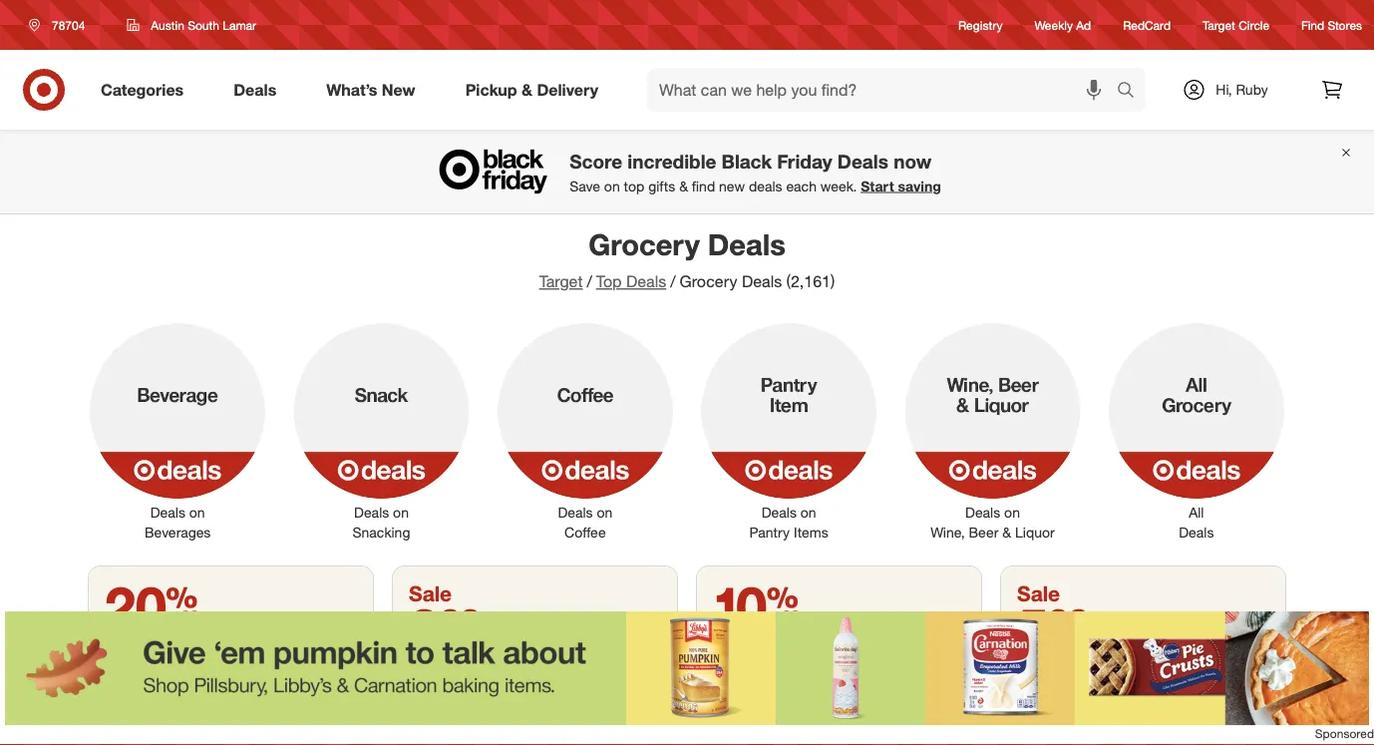 Task type: describe. For each thing, give the bounding box(es) containing it.
1 horizontal spatial target
[[1203, 17, 1236, 32]]

pantry
[[750, 524, 790, 541]]

& inside 10 jingle & mingle holiday calendars with same-day delivery or pickup*
[[760, 635, 770, 655]]

categories
[[101, 80, 184, 99]]

& inside deals on wine, beer & liquor
[[1003, 524, 1012, 541]]

where
[[778, 706, 811, 721]]

void
[[752, 706, 775, 721]]

(2,161)
[[787, 272, 835, 291]]

oz.
[[1224, 657, 1244, 677]]

deals on pantry items
[[750, 504, 829, 541]]

pickup* for 13
[[1097, 697, 1150, 717]]

10 jingle & mingle holiday calendars with same-day delivery or pickup*
[[713, 573, 955, 675]]

deals inside the deals on pantry items
[[762, 504, 797, 521]]

1 vertical spatial grocery
[[680, 272, 738, 291]]

deals for 3 99
[[554, 697, 592, 717]]

78704
[[52, 17, 85, 32]]

deals link
[[217, 68, 302, 112]]

south
[[188, 17, 219, 32]]

friday
[[778, 150, 833, 173]]

packs
[[539, 657, 582, 677]]

jingle
[[713, 635, 755, 655]]

on for deals on snacking
[[393, 504, 409, 521]]

chocolate
[[464, 657, 535, 677]]

day for favorite
[[166, 635, 193, 655]]

13
[[1167, 657, 1184, 677]]

now
[[894, 150, 932, 173]]

day for 10
[[793, 655, 818, 675]]

find stores
[[1302, 17, 1363, 32]]

with inside 10 jingle & mingle holiday calendars with same-day delivery or pickup*
[[713, 655, 743, 675]]

top
[[624, 177, 645, 195]]

What can we help you find? suggestions appear below search field
[[648, 68, 1122, 112]]

deals inside "deals on coffee"
[[558, 504, 593, 521]]

target circle link
[[1203, 16, 1270, 33]]

ruby
[[1237, 81, 1269, 98]]

99 for 3 99
[[440, 595, 482, 662]]

sale for 3
[[409, 581, 452, 606]]

deals on coffee
[[558, 504, 613, 541]]

target circle
[[1203, 17, 1270, 32]]

beer
[[969, 524, 999, 541]]

registry link
[[959, 16, 1003, 33]]

same- for 10
[[747, 655, 793, 675]]

or for 10
[[883, 655, 897, 675]]

pickup & delivery link
[[449, 68, 624, 112]]

select favorite day ™
[[1018, 657, 1162, 677]]

same- inside holiday chocolate packs with same-day delivery or pickup* + more holiday candy
[[409, 677, 454, 697]]

pickup* inside holiday chocolate packs with same-day delivery or pickup* + more holiday candy
[[564, 677, 617, 697]]

select favorite
[[1018, 657, 1121, 677]]

deals left (2,161)
[[742, 272, 782, 291]]

available
[[868, 691, 914, 706]]

snacking
[[353, 524, 411, 541]]

deals for 5 99
[[1105, 717, 1144, 737]]

10
[[713, 573, 799, 640]]

redcard link
[[1124, 16, 1171, 33]]

new
[[719, 177, 745, 195]]

categories link
[[84, 68, 209, 112]]

stores,
[[713, 706, 749, 721]]

day inside 13 - 18-oz. holiday popcorn with same-day delivery or pickup* + more favorite day
[[1018, 717, 1045, 737]]

same- for 13
[[1172, 677, 1217, 697]]

on for deals on pantry items
[[801, 504, 817, 521]]

21+
[[713, 691, 734, 706]]

what's new link
[[310, 68, 441, 112]]

hi,
[[1217, 81, 1233, 98]]

items
[[794, 524, 829, 541]]

pickup* for 10
[[902, 655, 955, 675]]

delivery
[[537, 80, 599, 99]]

more inside holiday chocolate packs with same-day delivery or pickup* + more holiday candy
[[409, 697, 446, 717]]

with inside 13 - 18-oz. holiday popcorn with same-day delivery or pickup* + more favorite day
[[1138, 677, 1168, 697]]

deals right top
[[627, 272, 667, 291]]

liquor
[[1016, 524, 1055, 541]]

find stores link
[[1302, 16, 1363, 33]]

austin
[[151, 17, 184, 32]]

78704 button
[[16, 7, 106, 43]]

delivery for 13
[[1018, 697, 1073, 717]]

all deals
[[1180, 504, 1215, 541]]

target link
[[539, 272, 583, 291]]

advertisement region
[[0, 623, 1375, 737]]

favorite day ™
[[105, 635, 202, 655]]

+ inside 13 - 18-oz. holiday popcorn with same-day delivery or pickup* + more favorite day
[[1155, 697, 1164, 717]]

grocery deals target / top deals / grocery deals (2,161)
[[539, 226, 835, 291]]

deals inside deals on beverages
[[150, 504, 185, 521]]

holiday down chocolate
[[450, 697, 501, 717]]

ad
[[1077, 17, 1092, 32]]

or inside holiday chocolate packs with same-day delivery or pickup* + more holiday candy
[[545, 677, 559, 697]]

stores
[[1328, 17, 1363, 32]]

weekly
[[1035, 17, 1074, 32]]

deals on beverages
[[145, 504, 211, 541]]

black
[[722, 150, 772, 173]]

hi, ruby
[[1217, 81, 1269, 98]]

on for deals on coffee
[[597, 504, 613, 521]]

day for select favorite
[[1126, 657, 1153, 677]]

holiday left chocolate
[[409, 657, 460, 677]]

start
[[861, 177, 895, 195]]

save
[[570, 177, 601, 195]]

mingle
[[774, 635, 822, 655]]

5
[[1018, 595, 1049, 662]]

3
[[409, 595, 440, 662]]

accessories
[[148, 657, 234, 677]]

on for deals on beverages
[[189, 504, 205, 521]]

more inside 13 - 18-oz. holiday popcorn with same-day delivery or pickup* + more favorite day
[[1169, 697, 1205, 717]]

snack
[[1059, 717, 1101, 737]]

™ for favorite day ™
[[193, 635, 202, 655]]

pickup
[[466, 80, 517, 99]]

5 99
[[1018, 595, 1091, 662]]

circle
[[286, 657, 325, 677]]

deals on wine, beer & liquor
[[931, 504, 1055, 541]]



Task type: locate. For each thing, give the bounding box(es) containing it.
0 horizontal spatial pickup*
[[564, 677, 617, 697]]

2 vertical spatial day
[[1018, 717, 1045, 737]]

gingerbread house kits & accessories with
[[105, 635, 341, 677]]

search
[[1108, 82, 1156, 101]]

/ left top
[[587, 272, 592, 291]]

or inside 13 - 18-oz. holiday popcorn with same-day delivery or pickup* + more favorite day
[[1078, 697, 1092, 717]]

1 horizontal spatial day
[[793, 655, 818, 675]]

0 horizontal spatial +
[[621, 677, 631, 697]]

with inside holiday chocolate packs with same-day delivery or pickup* + more holiday candy
[[586, 657, 616, 677]]

each
[[787, 177, 817, 195]]

™ left 13
[[1153, 657, 1162, 677]]

deals on snacking
[[353, 504, 411, 541]]

same- down 'mingle'
[[747, 655, 793, 675]]

+ inside holiday chocolate packs with same-day delivery or pickup* + more holiday candy
[[621, 677, 631, 697]]

1 horizontal spatial or
[[883, 655, 897, 675]]

99 for 5 99
[[1049, 595, 1091, 662]]

deals inside score incredible black friday deals now save on top gifts & find new deals each week. start saving
[[749, 177, 783, 195]]

day
[[166, 635, 193, 655], [1126, 657, 1153, 677], [1018, 717, 1045, 737]]

on inside the deals on pantry items
[[801, 504, 817, 521]]

coffee
[[565, 524, 606, 541]]

same- inside 13 - 18-oz. holiday popcorn with same-day delivery or pickup* + more favorite day
[[1172, 677, 1217, 697]]

2 99 from the left
[[1049, 595, 1091, 662]]

pickup*
[[902, 655, 955, 675], [564, 677, 617, 697], [1097, 697, 1150, 717]]

same-
[[747, 655, 793, 675], [409, 677, 454, 697], [1172, 677, 1217, 697]]

on left top
[[604, 177, 620, 195]]

sale for 5
[[1018, 581, 1061, 606]]

& inside the 21+ products & services not available in all stores, void where prohibited.
[[788, 691, 796, 706]]

2 horizontal spatial day
[[1126, 657, 1153, 677]]

sale down snacking
[[409, 581, 452, 606]]

2 horizontal spatial delivery
[[1018, 697, 1073, 717]]

holiday inside 13 - 18-oz. holiday popcorn with same-day delivery or pickup* + more favorite day
[[1018, 677, 1069, 697]]

2 horizontal spatial day
[[1217, 677, 1243, 697]]

holiday down select favorite
[[1018, 677, 1069, 697]]

deals inside deals on snacking
[[354, 504, 389, 521]]

21+ products & services not available in all stores, void where prohibited.
[[713, 691, 942, 721]]

all
[[930, 691, 942, 706]]

deals up beverages
[[150, 504, 185, 521]]

gingerbread
[[207, 635, 293, 655]]

& inside gingerbread house kits & accessories with
[[134, 657, 144, 677]]

search button
[[1108, 68, 1156, 116]]

deals up start
[[838, 150, 889, 173]]

0 horizontal spatial deals
[[554, 697, 592, 717]]

grocery
[[589, 226, 700, 262], [680, 272, 738, 291]]

delivery up ™ snack at the bottom of the page
[[1018, 697, 1073, 717]]

day inside holiday chocolate packs with same-day delivery or pickup* + more holiday candy
[[454, 677, 480, 697]]

& left services
[[788, 691, 796, 706]]

0 horizontal spatial target
[[539, 272, 583, 291]]

1 vertical spatial favorite
[[1210, 697, 1266, 717]]

& right pickup
[[522, 80, 533, 99]]

1 vertical spatial ™
[[1153, 657, 1162, 677]]

pickup* down popcorn
[[1097, 697, 1150, 717]]

or down calendars
[[883, 655, 897, 675]]

prohibited.
[[814, 706, 871, 721]]

1 horizontal spatial deals
[[749, 177, 783, 195]]

0 horizontal spatial day
[[166, 635, 193, 655]]

find
[[692, 177, 716, 195]]

1 horizontal spatial sale
[[1018, 581, 1061, 606]]

or
[[883, 655, 897, 675], [545, 677, 559, 697], [1078, 697, 1092, 717]]

candy
[[506, 697, 549, 717]]

& inside score incredible black friday deals now save on top gifts & find new deals each week. start saving
[[680, 177, 688, 195]]

deals inside deals on wine, beer & liquor
[[966, 504, 1001, 521]]

1 horizontal spatial /
[[671, 272, 676, 291]]

popcorn
[[1073, 677, 1134, 697]]

gifts
[[649, 177, 676, 195]]

2 sale from the left
[[1018, 581, 1061, 606]]

day inside 10 jingle & mingle holiday calendars with same-day delivery or pickup*
[[793, 655, 818, 675]]

1 horizontal spatial pickup*
[[902, 655, 955, 675]]

1 99 from the left
[[440, 595, 482, 662]]

score incredible black friday deals now save on top gifts & find new deals each week. start saving
[[570, 150, 942, 195]]

not
[[847, 691, 865, 706]]

™ for select favorite day ™
[[1153, 657, 1162, 677]]

redcard
[[1124, 17, 1171, 32]]

day left 13
[[1126, 657, 1153, 677]]

1 horizontal spatial +
[[1155, 697, 1164, 717]]

pickup* inside 13 - 18-oz. holiday popcorn with same-day delivery or pickup* + more favorite day
[[1097, 697, 1150, 717]]

or up snack
[[1078, 697, 1092, 717]]

day inside 13 - 18-oz. holiday popcorn with same-day delivery or pickup* + more favorite day
[[1217, 677, 1243, 697]]

1 horizontal spatial favorite
[[1210, 697, 1266, 717]]

& left find
[[680, 177, 688, 195]]

deals down black
[[749, 177, 783, 195]]

or for 13
[[1078, 697, 1092, 717]]

1 horizontal spatial day
[[1018, 717, 1045, 737]]

day down chocolate
[[454, 677, 480, 697]]

1 sale from the left
[[409, 581, 452, 606]]

2 horizontal spatial ™
[[1153, 657, 1162, 677]]

day down oz.
[[1217, 677, 1243, 697]]

1 horizontal spatial 99
[[1049, 595, 1091, 662]]

pickup* down calendars
[[902, 655, 955, 675]]

2 horizontal spatial or
[[1078, 697, 1092, 717]]

delivery down chocolate
[[485, 677, 540, 697]]

on
[[604, 177, 620, 195], [189, 504, 205, 521], [393, 504, 409, 521], [597, 504, 613, 521], [801, 504, 817, 521], [1005, 504, 1021, 521]]

&
[[522, 80, 533, 99], [680, 177, 688, 195], [1003, 524, 1012, 541], [760, 635, 770, 655], [134, 657, 144, 677], [788, 691, 796, 706]]

0 horizontal spatial delivery
[[485, 677, 540, 697]]

on up items
[[801, 504, 817, 521]]

2 / from the left
[[671, 272, 676, 291]]

on for deals on wine, beer & liquor
[[1005, 504, 1021, 521]]

circle
[[1239, 17, 1270, 32]]

with
[[713, 655, 743, 675], [238, 657, 268, 677], [586, 657, 616, 677], [1138, 677, 1168, 697]]

top deals link
[[596, 272, 667, 291]]

-
[[1189, 657, 1195, 677]]

austin south lamar
[[151, 17, 256, 32]]

on inside "deals on coffee"
[[597, 504, 613, 521]]

2 vertical spatial ™
[[1045, 717, 1054, 737]]

0 vertical spatial ™
[[193, 635, 202, 655]]

deals up beer
[[966, 504, 1001, 521]]

with down jingle
[[713, 655, 743, 675]]

1 / from the left
[[587, 272, 592, 291]]

0 horizontal spatial 99
[[440, 595, 482, 662]]

deals up snacking
[[354, 504, 389, 521]]

with inside gingerbread house kits & accessories with
[[238, 657, 268, 677]]

0 horizontal spatial sale
[[409, 581, 452, 606]]

new
[[382, 80, 416, 99]]

0 horizontal spatial day
[[454, 677, 480, 697]]

all
[[1189, 504, 1205, 521]]

pickup & delivery
[[466, 80, 599, 99]]

0 vertical spatial target
[[1203, 17, 1236, 32]]

delivery inside holiday chocolate packs with same-day delivery or pickup* + more holiday candy
[[485, 677, 540, 697]]

same- down "-" at the bottom right
[[1172, 677, 1217, 697]]

products
[[737, 691, 785, 706]]

20
[[105, 573, 198, 640]]

99
[[440, 595, 482, 662], [1049, 595, 1091, 662]]

3 99
[[409, 595, 482, 662]]

0 horizontal spatial favorite
[[105, 635, 161, 655]]

day down 'mingle'
[[793, 655, 818, 675]]

sale down liquor
[[1018, 581, 1061, 606]]

0 horizontal spatial /
[[587, 272, 592, 291]]

0 horizontal spatial more
[[409, 697, 446, 717]]

1 horizontal spatial ™
[[1045, 717, 1054, 737]]

™
[[193, 635, 202, 655], [1153, 657, 1162, 677], [1045, 717, 1054, 737]]

holiday
[[826, 635, 877, 655], [409, 657, 460, 677], [1018, 677, 1069, 697], [450, 697, 501, 717]]

& right kits
[[134, 657, 144, 677]]

1 vertical spatial target
[[539, 272, 583, 291]]

0 vertical spatial day
[[166, 635, 193, 655]]

weekly ad link
[[1035, 16, 1092, 33]]

0 vertical spatial grocery
[[589, 226, 700, 262]]

what's new
[[327, 80, 416, 99]]

pickup* down packs
[[564, 677, 617, 697]]

2 horizontal spatial pickup*
[[1097, 697, 1150, 717]]

week.
[[821, 177, 857, 195]]

kits
[[105, 657, 129, 677]]

2 horizontal spatial deals
[[1105, 717, 1144, 737]]

grocery right top deals link
[[680, 272, 738, 291]]

deals right snack
[[1105, 717, 1144, 737]]

/
[[587, 272, 592, 291], [671, 272, 676, 291]]

™ left snack
[[1045, 717, 1054, 737]]

1 more from the left
[[409, 697, 446, 717]]

deals inside score incredible black friday deals now save on top gifts & find new deals each week. start saving
[[838, 150, 889, 173]]

on up liquor
[[1005, 504, 1021, 521]]

favorite up kits
[[105, 635, 161, 655]]

13 - 18-oz. holiday popcorn with same-day delivery or pickup* + more favorite day
[[1018, 657, 1266, 737]]

deals up the pantry
[[762, 504, 797, 521]]

delivery inside 10 jingle & mingle holiday calendars with same-day delivery or pickup*
[[823, 655, 878, 675]]

™ up accessories
[[193, 635, 202, 655]]

with down gingerbread
[[238, 657, 268, 677]]

deals
[[749, 177, 783, 195], [554, 697, 592, 717], [1105, 717, 1144, 737]]

holiday chocolate packs with same-day delivery or pickup* + more holiday candy
[[409, 657, 631, 717]]

1 horizontal spatial more
[[1169, 697, 1205, 717]]

or down packs
[[545, 677, 559, 697]]

delivery inside 13 - 18-oz. holiday popcorn with same-day delivery or pickup* + more favorite day
[[1018, 697, 1073, 717]]

favorite inside 13 - 18-oz. holiday popcorn with same-day delivery or pickup* + more favorite day
[[1210, 697, 1266, 717]]

house
[[298, 635, 341, 655]]

austin south lamar button
[[114, 7, 269, 43]]

+
[[621, 677, 631, 697], [1155, 697, 1164, 717]]

same- inside 10 jingle & mingle holiday calendars with same-day delivery or pickup*
[[747, 655, 793, 675]]

1 horizontal spatial same-
[[747, 655, 793, 675]]

more down "-" at the bottom right
[[1169, 697, 1205, 717]]

day up accessories
[[166, 635, 193, 655]]

day
[[793, 655, 818, 675], [454, 677, 480, 697], [1217, 677, 1243, 697]]

same- down 3
[[409, 677, 454, 697]]

registry
[[959, 17, 1003, 32]]

1 vertical spatial day
[[1126, 657, 1153, 677]]

grocery up top deals link
[[589, 226, 700, 262]]

2 horizontal spatial same-
[[1172, 677, 1217, 697]]

on up beverages
[[189, 504, 205, 521]]

with down 13
[[1138, 677, 1168, 697]]

deals down lamar
[[234, 80, 277, 99]]

/ right top deals link
[[671, 272, 676, 291]]

find
[[1302, 17, 1325, 32]]

1 horizontal spatial delivery
[[823, 655, 878, 675]]

target left circle
[[1203, 17, 1236, 32]]

lamar
[[223, 17, 256, 32]]

more down 3
[[409, 697, 446, 717]]

on up snacking
[[393, 504, 409, 521]]

day for 13
[[1217, 677, 1243, 697]]

0 horizontal spatial same-
[[409, 677, 454, 697]]

on inside deals on snacking
[[393, 504, 409, 521]]

delivery for 10
[[823, 655, 878, 675]]

18-
[[1200, 657, 1224, 677]]

0 horizontal spatial or
[[545, 677, 559, 697]]

deals down all
[[1180, 524, 1215, 541]]

on up coffee
[[597, 504, 613, 521]]

score
[[570, 150, 623, 173]]

holiday right 'mingle'
[[826, 635, 877, 655]]

favorite down oz.
[[1210, 697, 1266, 717]]

beverages
[[145, 524, 211, 541]]

holiday inside 10 jingle & mingle holiday calendars with same-day delivery or pickup*
[[826, 635, 877, 655]]

deals up coffee
[[558, 504, 593, 521]]

favorite
[[105, 635, 161, 655], [1210, 697, 1266, 717]]

delivery up not at right bottom
[[823, 655, 878, 675]]

& right jingle
[[760, 635, 770, 655]]

0 vertical spatial favorite
[[105, 635, 161, 655]]

incredible
[[628, 150, 717, 173]]

or inside 10 jingle & mingle holiday calendars with same-day delivery or pickup*
[[883, 655, 897, 675]]

target left top
[[539, 272, 583, 291]]

calendars
[[882, 635, 951, 655]]

with right packs
[[586, 657, 616, 677]]

target inside grocery deals target / top deals / grocery deals (2,161)
[[539, 272, 583, 291]]

day left snack
[[1018, 717, 1045, 737]]

on inside deals on beverages
[[189, 504, 205, 521]]

& right beer
[[1003, 524, 1012, 541]]

on inside deals on wine, beer & liquor
[[1005, 504, 1021, 521]]

deals down packs
[[554, 697, 592, 717]]

in
[[918, 691, 927, 706]]

deals down new
[[708, 226, 786, 262]]

0 horizontal spatial ™
[[193, 635, 202, 655]]

2 more from the left
[[1169, 697, 1205, 717]]

on inside score incredible black friday deals now save on top gifts & find new deals each week. start saving
[[604, 177, 620, 195]]

pickup* inside 10 jingle & mingle holiday calendars with same-day delivery or pickup*
[[902, 655, 955, 675]]



Task type: vqa. For each thing, say whether or not it's contained in the screenshot.
the rightmost more
yes



